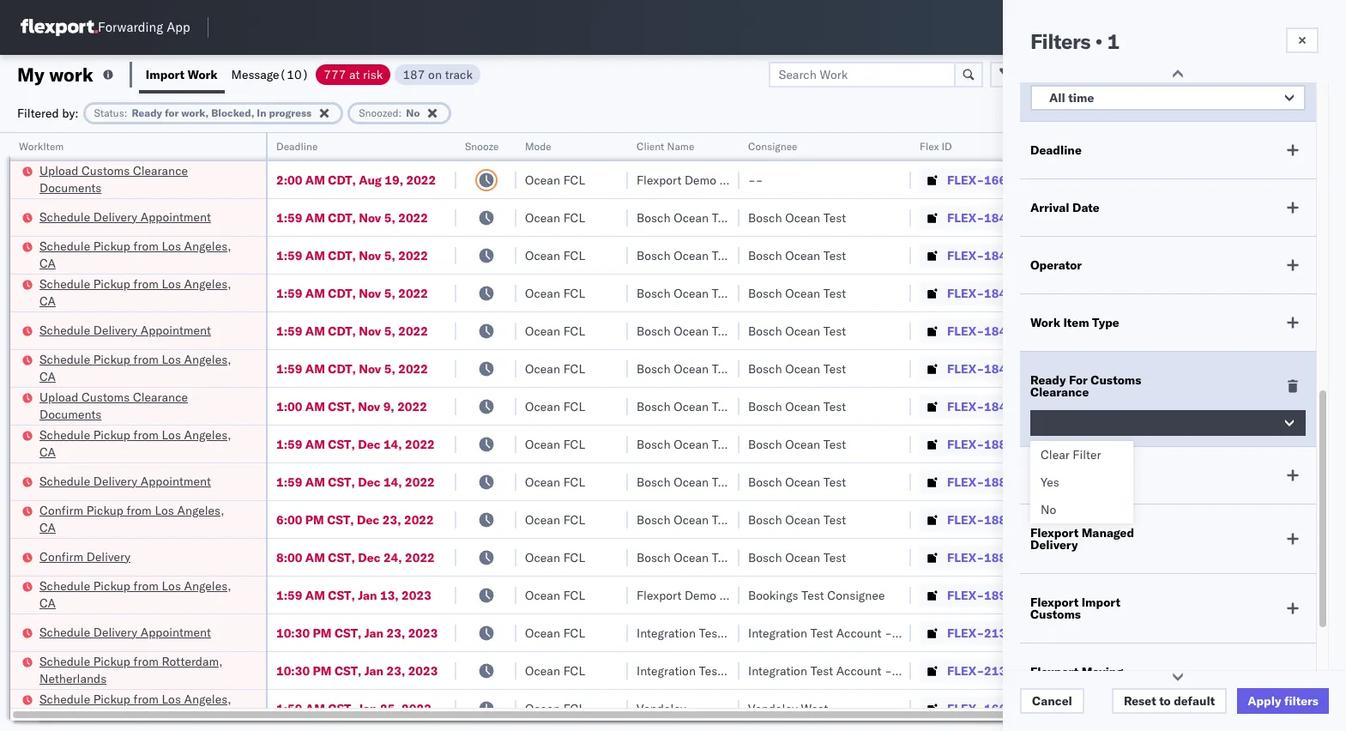 Task type: vqa. For each thing, say whether or not it's contained in the screenshot.
08,
no



Task type: describe. For each thing, give the bounding box(es) containing it.
schedule delivery appointment button for 10:30 pm cst, jan 23, 2023
[[39, 624, 211, 643]]

1662119
[[985, 701, 1037, 716]]

pickup for third schedule pickup from los angeles, ca button from the bottom
[[93, 427, 130, 443]]

gvcu5265864 for schedule delivery appointment
[[1058, 625, 1142, 640]]

777 at risk
[[324, 67, 383, 82]]

flex-1889466 for schedule pickup from los angeles, ca
[[948, 436, 1037, 452]]

exception type
[[1031, 468, 1118, 483]]

msdu7304509
[[1058, 587, 1145, 603]]

reset to default
[[1124, 694, 1216, 709]]

client name
[[637, 140, 695, 153]]

all
[[1050, 90, 1066, 106]]

workitem
[[19, 140, 64, 153]]

clearance inside ready for customs clearance
[[1031, 385, 1090, 400]]

hlxu8034992 for fifth schedule pickup from los angeles, ca button from the bottom of the page
[[1240, 285, 1324, 300]]

customs inside ready for customs clearance
[[1091, 373, 1142, 388]]

batch action
[[1250, 67, 1324, 82]]

1 flex-1846748 from the top
[[948, 210, 1037, 225]]

1 5, from the top
[[384, 210, 396, 225]]

1 vertical spatial type
[[1091, 468, 1118, 483]]

list box containing clear filter
[[1031, 441, 1134, 524]]

ceau7522281, hlxu6269489, hlxu8034992 for first schedule pickup from los angeles, ca button from the top
[[1058, 247, 1324, 263]]

1 appointment from the top
[[141, 209, 211, 224]]

for
[[1069, 373, 1088, 388]]

at
[[349, 67, 360, 82]]

schedule delivery appointment button for 1:59 am cst, dec 14, 2022
[[39, 473, 211, 491]]

6 fcl from the top
[[564, 361, 585, 376]]

0 horizontal spatial no
[[406, 106, 420, 119]]

3 hlxu6269489, from the top
[[1149, 285, 1237, 300]]

25,
[[380, 701, 399, 716]]

ca for schedule pickup from los angeles, ca link related to 2nd schedule pickup from los angeles, ca button from the bottom of the page
[[39, 595, 56, 611]]

date
[[1073, 200, 1100, 215]]

1 vertical spatial pm
[[313, 625, 332, 641]]

confirm pickup from los angeles, ca
[[39, 503, 224, 535]]

1 ceau7522281, from the top
[[1058, 209, 1146, 225]]

arrival date
[[1031, 200, 1100, 215]]

resize handle column header for client name
[[719, 133, 740, 731]]

flexport import customs
[[1031, 595, 1121, 622]]

schedule for 4th schedule pickup from los angeles, ca button from the bottom of the page
[[39, 352, 90, 367]]

file exception
[[1053, 67, 1133, 82]]

forwarding app link
[[21, 19, 190, 36]]

cst, down 1:00 am cst, nov 9, 2022
[[328, 436, 355, 452]]

1 schedule delivery appointment from the top
[[39, 209, 211, 224]]

1:59 for schedule delivery appointment button corresponding to 1:59 am cdt, nov 5, 2022
[[276, 323, 302, 339]]

6 cdt, from the top
[[328, 361, 356, 376]]

resize handle column header for consignee
[[891, 133, 912, 731]]

clearance for bosch ocean test
[[133, 389, 188, 405]]

1:00
[[276, 399, 302, 414]]

2 ocean fcl from the top
[[525, 210, 585, 225]]

from for 2nd schedule pickup from los angeles, ca button from the bottom of the page
[[134, 578, 159, 594]]

3 resize handle column header from the left
[[496, 133, 517, 731]]

2022 for schedule delivery appointment link corresponding to 1:59 am cdt, nov 5, 2022
[[398, 323, 428, 339]]

9 resize handle column header from the left
[[1303, 133, 1324, 731]]

yes
[[1041, 475, 1060, 490]]

vandelay for vandelay
[[637, 701, 686, 716]]

2130387 for schedule delivery appointment
[[985, 625, 1037, 641]]

confirm delivery button
[[39, 548, 131, 567]]

4 cdt, from the top
[[328, 285, 356, 301]]

dec for schedule pickup from los angeles, ca
[[358, 436, 381, 452]]

ready inside ready for customs clearance
[[1031, 373, 1066, 388]]

confirm for confirm delivery
[[39, 549, 83, 564]]

upload customs clearance documents link for 1:00 am cst, nov 9, 2022
[[39, 388, 244, 423]]

filters
[[1031, 28, 1091, 54]]

1 schedule delivery appointment button from the top
[[39, 208, 211, 227]]

ceau7522281, for 4th schedule pickup from los angeles, ca button from the bottom of the page
[[1058, 361, 1146, 376]]

status : ready for work, blocked, in progress
[[94, 106, 312, 119]]

ca for fifth schedule pickup from los angeles, ca button from the bottom of the page schedule pickup from los angeles, ca link
[[39, 293, 56, 309]]

1 schedule delivery appointment link from the top
[[39, 208, 211, 225]]

6 hlxu6269489, from the top
[[1149, 398, 1237, 414]]

ymluw236679313
[[1169, 172, 1279, 188]]

action
[[1287, 67, 1324, 82]]

los for first schedule pickup from los angeles, ca button from the top
[[162, 238, 181, 254]]

1 cdt, from the top
[[328, 172, 356, 188]]

to
[[1160, 694, 1171, 709]]

import work button
[[139, 55, 225, 94]]

ceau7522281, for 1:00 am cst, nov 9, 2022 upload customs clearance documents button
[[1058, 398, 1146, 414]]

workitem button
[[10, 136, 249, 154]]

5 schedule pickup from los angeles, ca button from the top
[[39, 577, 244, 613]]

cancel button
[[1021, 688, 1085, 714]]

2:00 am cdt, aug 19, 2022
[[276, 172, 436, 188]]

am for upload customs clearance documents button associated with 2:00 am cdt, aug 19, 2022
[[305, 172, 325, 188]]

1889466 for schedule pickup from los angeles, ca
[[985, 436, 1037, 452]]

my work
[[17, 62, 93, 86]]

am for schedule delivery appointment button corresponding to 1:59 am cdt, nov 5, 2022
[[305, 323, 325, 339]]

1889466 for confirm delivery
[[985, 550, 1037, 565]]

1:59 am cst, dec 14, 2022 for schedule pickup from los angeles, ca
[[276, 436, 435, 452]]

6:00 pm cst, dec 23, 2022
[[276, 512, 434, 527]]

3 cdt, from the top
[[328, 248, 356, 263]]

5 cdt, from the top
[[328, 323, 356, 339]]

3 fcl from the top
[[564, 248, 585, 263]]

5 hlxu6269489, from the top
[[1149, 361, 1237, 376]]

flexport. image
[[21, 19, 98, 36]]

integration test account - karl lagerfeld for schedule pickup from rotterdam, netherlands
[[749, 663, 972, 679]]

13 fcl from the top
[[564, 625, 585, 641]]

my
[[17, 62, 44, 86]]

cst, left 25, on the bottom left
[[328, 701, 355, 716]]

pickup for 'schedule pickup from rotterdam, netherlands' button
[[93, 654, 130, 669]]

1 ceau7522281, hlxu6269489, hlxu8034992 from the top
[[1058, 209, 1324, 225]]

•
[[1096, 28, 1103, 54]]

2 flex- from the top
[[948, 210, 985, 225]]

clear filter
[[1041, 447, 1102, 463]]

flex- for fifth schedule pickup from los angeles, ca button from the bottom of the page schedule pickup from los angeles, ca link
[[948, 285, 985, 301]]

filters
[[1285, 694, 1319, 709]]

ocean fcl for first schedule pickup from los angeles, ca button from the bottom of the page
[[525, 701, 585, 716]]

5, for 4th schedule pickup from los angeles, ca button from the bottom of the page
[[384, 361, 396, 376]]

2 hlxu6269489, from the top
[[1149, 247, 1237, 263]]

container numbers button
[[1049, 130, 1143, 161]]

flex id button
[[912, 136, 1032, 154]]

schedule delivery appointment link for 1:59 am cst, dec 14, 2022
[[39, 473, 211, 490]]

resize handle column header for flex id
[[1028, 133, 1049, 731]]

from for confirm pickup from los angeles, ca button
[[127, 503, 152, 518]]

schedule pickup from rotterdam, netherlands button
[[39, 653, 244, 689]]

9 fcl from the top
[[564, 474, 585, 490]]

1889466 for schedule delivery appointment
[[985, 474, 1037, 490]]

transit
[[1074, 676, 1114, 692]]

confirm delivery link
[[39, 548, 131, 565]]

lhuu7894563, for confirm pickup from los angeles, ca
[[1058, 512, 1146, 527]]

6 1846748 from the top
[[985, 399, 1037, 414]]

forwarding
[[98, 19, 163, 36]]

work,
[[181, 106, 209, 119]]

hlxu8034992 for schedule delivery appointment button corresponding to 1:59 am cdt, nov 5, 2022
[[1240, 323, 1324, 338]]

1 horizontal spatial deadline
[[1031, 142, 1082, 158]]

client
[[637, 140, 665, 153]]

10:30 pm cst, jan 23, 2023 for schedule pickup from rotterdam, netherlands
[[276, 663, 438, 679]]

message (10)
[[231, 67, 309, 82]]

1:59 am cdt, nov 5, 2022 for schedule delivery appointment button corresponding to 1:59 am cdt, nov 5, 2022
[[276, 323, 428, 339]]

all time
[[1050, 90, 1095, 106]]

8:00
[[276, 550, 302, 565]]

jan left 25, on the bottom left
[[358, 701, 377, 716]]

lhuu7894563, uetu5238478 for confirm delivery
[[1058, 549, 1233, 565]]

integration test account - karl lagerfeld for schedule delivery appointment
[[749, 625, 972, 641]]

angeles, for confirm pickup from los angeles, ca button
[[177, 503, 224, 518]]

13,
[[380, 588, 399, 603]]

ocean fcl for confirm pickup from los angeles, ca button
[[525, 512, 585, 527]]

11 fcl from the top
[[564, 550, 585, 565]]

numbers
[[1058, 147, 1100, 160]]

pm for rotterdam,
[[313, 663, 332, 679]]

schedule for fifth schedule pickup from los angeles, ca button from the bottom of the page
[[39, 276, 90, 291]]

am for schedule delivery appointment button corresponding to 1:59 am cst, dec 14, 2022
[[305, 474, 325, 490]]

cst, down the 8:00 am cst, dec 24, 2022
[[328, 588, 355, 603]]

4 5, from the top
[[384, 323, 396, 339]]

bookings
[[749, 588, 799, 603]]

name
[[667, 140, 695, 153]]

1:59 for 4th schedule pickup from los angeles, ca button from the bottom of the page
[[276, 361, 302, 376]]

2130387 for schedule pickup from rotterdam, netherlands
[[985, 663, 1037, 679]]

1:00 am cst, nov 9, 2022
[[276, 399, 427, 414]]

batch
[[1250, 67, 1284, 82]]

10 fcl from the top
[[564, 512, 585, 527]]

schedule delivery appointment for 1:59 am cdt, nov 5, 2022
[[39, 322, 211, 338]]

progress
[[269, 106, 312, 119]]

1:59 for schedule delivery appointment button corresponding to 1:59 am cst, dec 14, 2022
[[276, 474, 302, 490]]

reset
[[1124, 694, 1157, 709]]

1889466 for confirm pickup from los angeles, ca
[[985, 512, 1037, 527]]

8 resize handle column header from the left
[[1140, 133, 1161, 731]]

delivery inside the flexport managed delivery
[[1031, 537, 1079, 553]]

2023 for schedule pickup from los angeles, ca link related to 2nd schedule pickup from los angeles, ca button from the bottom of the page
[[402, 588, 432, 603]]

12 fcl from the top
[[564, 588, 585, 603]]

app
[[167, 19, 190, 36]]

4 hlxu6269489, from the top
[[1149, 323, 1237, 338]]

1 1:59 from the top
[[276, 210, 302, 225]]

exception
[[1077, 67, 1133, 82]]

no inside list box
[[1041, 502, 1057, 518]]

1:59 am cdt, nov 5, 2022 for 4th schedule pickup from los angeles, ca button from the bottom of the page
[[276, 361, 428, 376]]

arrival
[[1031, 200, 1070, 215]]

2 fcl from the top
[[564, 210, 585, 225]]

vandelay west
[[749, 701, 829, 716]]

flex- for schedule delivery appointment link corresponding to 1:59 am cst, dec 14, 2022
[[948, 474, 985, 490]]

schedule pickup from los angeles, ca for 4th schedule pickup from los angeles, ca button from the bottom of the page
[[39, 352, 231, 384]]

Search Work text field
[[769, 61, 956, 87]]

ocean fcl for first schedule pickup from los angeles, ca button from the top
[[525, 248, 585, 263]]

(10)
[[279, 67, 309, 82]]

ocean fcl for 'schedule pickup from rotterdam, netherlands' button
[[525, 663, 585, 679]]

3 schedule pickup from los angeles, ca button from the top
[[39, 351, 244, 387]]

1:59 am cst, jan 25, 2023
[[276, 701, 432, 716]]

client name button
[[628, 136, 723, 154]]

clear
[[1041, 447, 1070, 463]]

confirm delivery
[[39, 549, 131, 564]]

1 fcl from the top
[[564, 172, 585, 188]]

Search Shipments (/) text field
[[1018, 15, 1184, 40]]

moving
[[1082, 664, 1124, 680]]

los for 4th schedule pickup from los angeles, ca button from the bottom of the page
[[162, 352, 181, 367]]

schedule for third schedule pickup from los angeles, ca button from the bottom
[[39, 427, 90, 443]]

1 1:59 am cdt, nov 5, 2022 from the top
[[276, 210, 428, 225]]

schedule pickup from rotterdam, netherlands link
[[39, 653, 244, 687]]

0 vertical spatial type
[[1093, 315, 1120, 330]]

9,
[[383, 399, 395, 414]]

4 fcl from the top
[[564, 285, 585, 301]]

23, for los
[[383, 512, 401, 527]]

inbond
[[1031, 676, 1071, 692]]

schedule delivery appointment for 10:30 pm cst, jan 23, 2023
[[39, 624, 211, 640]]

documents for 2:00
[[39, 180, 102, 195]]

am for third schedule pickup from los angeles, ca button from the bottom
[[305, 436, 325, 452]]

jan up 25, on the bottom left
[[365, 663, 384, 679]]

account for schedule pickup from rotterdam, netherlands
[[837, 663, 882, 679]]

rotterdam,
[[162, 654, 223, 669]]

1 horizontal spatial --
[[1169, 701, 1184, 716]]

2 cdt, from the top
[[328, 210, 356, 225]]

from for first schedule pickup from los angeles, ca button from the top
[[134, 238, 159, 254]]

message
[[231, 67, 279, 82]]

flex-1846748 for 4th schedule pickup from los angeles, ca button from the bottom of the page
[[948, 361, 1037, 376]]

flex-1893174
[[948, 588, 1037, 603]]

upload for 2:00 am cdt, aug 19, 2022
[[39, 163, 79, 178]]

6 hlxu8034992 from the top
[[1240, 398, 1324, 414]]

14, for schedule delivery appointment
[[384, 474, 402, 490]]

filtered
[[17, 105, 59, 121]]

blocked,
[[211, 106, 254, 119]]

1 vertical spatial 23,
[[387, 625, 405, 641]]

risk
[[363, 67, 383, 82]]

1:59 for fifth schedule pickup from los angeles, ca button from the bottom of the page
[[276, 285, 302, 301]]

upload customs clearance documents button for 1:00 am cst, nov 9, 2022
[[39, 388, 244, 424]]

all time button
[[1031, 85, 1306, 111]]

4 schedule pickup from los angeles, ca button from the top
[[39, 426, 244, 462]]

schedule pickup from los angeles, ca link for fifth schedule pickup from los angeles, ca button from the bottom of the page
[[39, 275, 244, 309]]

ocean fcl for 2nd schedule pickup from los angeles, ca button from the bottom of the page
[[525, 588, 585, 603]]

flex- for 10:30 pm cst, jan 23, 2023 schedule delivery appointment link
[[948, 625, 985, 641]]

los for 2nd schedule pickup from los angeles, ca button from the bottom of the page
[[162, 578, 181, 594]]

1:59 for third schedule pickup from los angeles, ca button from the bottom
[[276, 436, 302, 452]]

for
[[165, 106, 179, 119]]

ocean fcl for upload customs clearance documents button associated with 2:00 am cdt, aug 19, 2022
[[525, 172, 585, 188]]

item
[[1064, 315, 1090, 330]]

23, for rotterdam,
[[387, 663, 405, 679]]



Task type: locate. For each thing, give the bounding box(es) containing it.
schedule pickup from rotterdam, netherlands
[[39, 654, 223, 686]]

ceau7522281,
[[1058, 209, 1146, 225], [1058, 247, 1146, 263], [1058, 285, 1146, 300], [1058, 323, 1146, 338], [1058, 361, 1146, 376], [1058, 398, 1146, 414]]

resize handle column header for mode
[[608, 133, 628, 731]]

schedule delivery appointment link for 1:59 am cdt, nov 5, 2022
[[39, 321, 211, 339]]

0 vertical spatial ready
[[132, 106, 162, 119]]

3 1846748 from the top
[[985, 285, 1037, 301]]

filters • 1
[[1031, 28, 1120, 54]]

ceau7522281, for schedule delivery appointment button corresponding to 1:59 am cdt, nov 5, 2022
[[1058, 323, 1146, 338]]

los inside confirm pickup from los angeles, ca
[[155, 503, 174, 518]]

ceau7522281, down the caiu7969337
[[1058, 209, 1146, 225]]

lagerfeld up flex-1662119
[[921, 663, 972, 679]]

8 1:59 from the top
[[276, 588, 302, 603]]

1:59 for 2nd schedule pickup from los angeles, ca button from the bottom of the page
[[276, 588, 302, 603]]

file exception button
[[1026, 61, 1144, 87], [1026, 61, 1144, 87]]

work left item
[[1031, 315, 1061, 330]]

1 vertical spatial 10:30 pm cst, jan 23, 2023
[[276, 663, 438, 679]]

track
[[445, 67, 473, 82]]

2130387 up 1662119 on the right bottom
[[985, 663, 1037, 679]]

2022
[[406, 172, 436, 188], [398, 210, 428, 225], [398, 248, 428, 263], [398, 285, 428, 301], [398, 323, 428, 339], [398, 361, 428, 376], [398, 399, 427, 414], [405, 436, 435, 452], [405, 474, 435, 490], [404, 512, 434, 527], [405, 550, 435, 565]]

account for schedule delivery appointment
[[837, 625, 882, 641]]

1 vertical spatial no
[[1041, 502, 1057, 518]]

gvcu5265864 up abcd1234560
[[1058, 663, 1142, 678]]

confirm
[[39, 503, 83, 518], [39, 549, 83, 564]]

2 karl from the top
[[896, 663, 918, 679]]

uetu5238478 for confirm delivery
[[1149, 549, 1233, 565]]

cst, up 6:00 pm cst, dec 23, 2022
[[328, 474, 355, 490]]

cst, for confirm delivery link
[[328, 550, 355, 565]]

1 vertical spatial 14,
[[384, 474, 402, 490]]

import inside button
[[146, 67, 185, 82]]

abcdefg78456546 for 6:00 pm cst, dec 23, 2022
[[1169, 512, 1285, 527]]

1 horizontal spatial no
[[1041, 502, 1057, 518]]

2 am from the top
[[305, 210, 325, 225]]

jan left 13, on the left
[[358, 588, 377, 603]]

jan down 13, on the left
[[365, 625, 384, 641]]

ceau7522281, hlxu6269489, hlxu8034992 for fifth schedule pickup from los angeles, ca button from the bottom of the page
[[1058, 285, 1324, 300]]

lhuu7894563, uetu5238478 down managed
[[1058, 549, 1233, 565]]

cst, up 1:59 am cst, jan 13, 2023
[[328, 550, 355, 565]]

1 vertical spatial flex-2130387
[[948, 663, 1037, 679]]

lhuu7894563, up exception type
[[1058, 436, 1146, 452]]

id
[[942, 140, 953, 153]]

1 vertical spatial upload customs clearance documents link
[[39, 388, 244, 423]]

10:30 pm cst, jan 23, 2023 for schedule delivery appointment
[[276, 625, 438, 641]]

0 vertical spatial flex-2130387
[[948, 625, 1037, 641]]

1:59 am cst, dec 14, 2022 down 1:00 am cst, nov 9, 2022
[[276, 436, 435, 452]]

confirm for confirm pickup from los angeles, ca
[[39, 503, 83, 518]]

flexport
[[637, 172, 682, 188], [1031, 525, 1079, 541], [637, 588, 682, 603], [1031, 595, 1079, 610], [1031, 664, 1079, 680]]

1 1846748 from the top
[[985, 210, 1037, 225]]

1846748 up "exception"
[[985, 399, 1037, 414]]

ceau7522281, up for
[[1058, 323, 1146, 338]]

6 flex-1846748 from the top
[[948, 399, 1037, 414]]

delivery for 1:59 am cst, dec 14, 2022
[[93, 473, 137, 489]]

6 am from the top
[[305, 361, 325, 376]]

1:59 am cst, dec 14, 2022 up 6:00 pm cst, dec 23, 2022
[[276, 474, 435, 490]]

0 vertical spatial 2130387
[[985, 625, 1037, 641]]

flex-1662119
[[948, 701, 1037, 716]]

dec down 1:00 am cst, nov 9, 2022
[[358, 436, 381, 452]]

confirm inside confirm pickup from los angeles, ca
[[39, 503, 83, 518]]

2023 right 25, on the bottom left
[[402, 701, 432, 716]]

14,
[[384, 436, 402, 452], [384, 474, 402, 490]]

upload
[[39, 163, 79, 178], [39, 389, 79, 405]]

0 horizontal spatial ready
[[132, 106, 162, 119]]

2 confirm from the top
[[39, 549, 83, 564]]

filtered by:
[[17, 105, 79, 121]]

-- down consignee button
[[749, 172, 763, 188]]

abcdefg78456546
[[1169, 436, 1285, 452], [1169, 512, 1285, 527]]

2 lagerfeld from the top
[[921, 663, 972, 679]]

fcl
[[564, 172, 585, 188], [564, 210, 585, 225], [564, 248, 585, 263], [564, 285, 585, 301], [564, 323, 585, 339], [564, 361, 585, 376], [564, 399, 585, 414], [564, 436, 585, 452], [564, 474, 585, 490], [564, 512, 585, 527], [564, 550, 585, 565], [564, 588, 585, 603], [564, 625, 585, 641], [564, 663, 585, 679], [564, 701, 585, 716]]

1 vertical spatial karl
[[896, 663, 918, 679]]

1 vertical spatial lagerfeld
[[921, 663, 972, 679]]

lhuu7894563, uetu5238478 for confirm pickup from los angeles, ca
[[1058, 512, 1233, 527]]

9 schedule from the top
[[39, 624, 90, 640]]

demo left bookings on the bottom of page
[[685, 588, 717, 603]]

0 vertical spatial confirm
[[39, 503, 83, 518]]

1 vertical spatial documents
[[39, 406, 102, 422]]

0 vertical spatial abcdefg78456546
[[1169, 436, 1285, 452]]

schedule delivery appointment link
[[39, 208, 211, 225], [39, 321, 211, 339], [39, 473, 211, 490], [39, 624, 211, 641]]

6:00
[[276, 512, 302, 527]]

9 ocean fcl from the top
[[525, 474, 585, 490]]

0 horizontal spatial deadline
[[276, 140, 318, 153]]

lhuu7894563, down exception type
[[1058, 512, 1146, 527]]

integration test account - karl lagerfeld up the west
[[749, 663, 972, 679]]

1:59 am cst, dec 14, 2022 for schedule delivery appointment
[[276, 474, 435, 490]]

ceau7522281, down for
[[1058, 398, 1146, 414]]

10:30 pm cst, jan 23, 2023 down 1:59 am cst, jan 13, 2023
[[276, 625, 438, 641]]

0 vertical spatial karl
[[896, 625, 918, 641]]

am
[[305, 172, 325, 188], [305, 210, 325, 225], [305, 248, 325, 263], [305, 285, 325, 301], [305, 323, 325, 339], [305, 361, 325, 376], [305, 399, 325, 414], [305, 436, 325, 452], [305, 474, 325, 490], [305, 550, 325, 565], [305, 588, 325, 603], [305, 701, 325, 716]]

1 vertical spatial confirm
[[39, 549, 83, 564]]

demo for bookings
[[685, 588, 717, 603]]

1 vertical spatial test123456
[[1169, 399, 1242, 414]]

am for first schedule pickup from los angeles, ca button from the top
[[305, 248, 325, 263]]

2 test123456 from the top
[[1169, 399, 1242, 414]]

1 am from the top
[[305, 172, 325, 188]]

snoozed
[[359, 106, 399, 119]]

confirm inside button
[[39, 549, 83, 564]]

12 flex- from the top
[[948, 588, 985, 603]]

pickup inside confirm pickup from los angeles, ca
[[86, 503, 124, 518]]

consignee inside button
[[749, 140, 798, 153]]

integration up vandelay west
[[749, 663, 808, 679]]

7 fcl from the top
[[564, 399, 585, 414]]

14 fcl from the top
[[564, 663, 585, 679]]

14 ocean fcl from the top
[[525, 663, 585, 679]]

6 schedule pickup from los angeles, ca from the top
[[39, 691, 231, 724]]

2 flexport demo consignee from the top
[[637, 588, 778, 603]]

apply filters button
[[1238, 688, 1330, 714]]

maeu9408431 for schedule pickup from rotterdam, netherlands
[[1169, 663, 1256, 679]]

in
[[257, 106, 266, 119]]

5 1:59 am cdt, nov 5, 2022 from the top
[[276, 361, 428, 376]]

0 horizontal spatial --
[[749, 172, 763, 188]]

1:59 for first schedule pickup from los angeles, ca button from the top
[[276, 248, 302, 263]]

3 schedule delivery appointment button from the top
[[39, 473, 211, 491]]

1
[[1108, 28, 1120, 54]]

exception
[[1031, 468, 1088, 483]]

:
[[124, 106, 127, 119], [399, 106, 402, 119]]

1 horizontal spatial ready
[[1031, 373, 1066, 388]]

dec for confirm delivery
[[358, 550, 381, 565]]

lagerfeld down flex-1893174
[[921, 625, 972, 641]]

from for 4th schedule pickup from los angeles, ca button from the bottom of the page
[[134, 352, 159, 367]]

23, up 25, on the bottom left
[[387, 663, 405, 679]]

bosch ocean test
[[637, 210, 735, 225], [749, 210, 847, 225], [637, 248, 735, 263], [749, 248, 847, 263], [637, 285, 735, 301], [749, 285, 847, 301], [637, 323, 735, 339], [749, 323, 847, 339], [637, 361, 735, 376], [749, 361, 847, 376], [637, 399, 735, 414], [749, 399, 847, 414], [637, 436, 735, 452], [749, 436, 847, 452], [637, 474, 735, 490], [749, 474, 847, 490], [637, 512, 735, 527], [749, 512, 847, 527], [637, 550, 735, 565], [749, 550, 847, 565]]

los
[[162, 238, 181, 254], [162, 276, 181, 291], [162, 352, 181, 367], [162, 427, 181, 443], [155, 503, 174, 518], [162, 578, 181, 594], [162, 691, 181, 707]]

5 schedule pickup from los angeles, ca link from the top
[[39, 577, 244, 612]]

2 1:59 am cdt, nov 5, 2022 from the top
[[276, 248, 428, 263]]

0 vertical spatial integration
[[749, 625, 808, 641]]

3 schedule pickup from los angeles, ca from the top
[[39, 352, 231, 384]]

1 vertical spatial work
[[1031, 315, 1061, 330]]

0 vertical spatial --
[[749, 172, 763, 188]]

operator
[[1031, 258, 1082, 273]]

8 fcl from the top
[[564, 436, 585, 452]]

2023 up 1:59 am cst, jan 25, 2023
[[408, 663, 438, 679]]

schedule for schedule delivery appointment button corresponding to 1:59 am cst, dec 14, 2022
[[39, 473, 90, 489]]

1889466 down "exception"
[[985, 512, 1037, 527]]

cst, for upload customs clearance documents link related to 1:00 am cst, nov 9, 2022
[[328, 399, 355, 414]]

demo down name
[[685, 172, 717, 188]]

2 schedule from the top
[[39, 238, 90, 254]]

1 vertical spatial integration test account - karl lagerfeld
[[749, 663, 972, 679]]

pm up 1:59 am cst, jan 25, 2023
[[313, 663, 332, 679]]

resize handle column header
[[246, 133, 266, 731], [436, 133, 457, 731], [496, 133, 517, 731], [608, 133, 628, 731], [719, 133, 740, 731], [891, 133, 912, 731], [1028, 133, 1049, 731], [1140, 133, 1161, 731], [1303, 133, 1324, 731]]

1 horizontal spatial :
[[399, 106, 402, 119]]

0 horizontal spatial :
[[124, 106, 127, 119]]

5 schedule from the top
[[39, 352, 90, 367]]

am for 2nd schedule pickup from los angeles, ca button from the bottom of the page
[[305, 588, 325, 603]]

0 vertical spatial account
[[837, 625, 882, 641]]

container numbers
[[1058, 133, 1103, 160]]

bookings test consignee
[[749, 588, 885, 603]]

upload customs clearance documents link
[[39, 162, 244, 196], [39, 388, 244, 423]]

flex-2130387 down flex-1893174
[[948, 625, 1037, 641]]

test123456 for 1:59 am cdt, nov 5, 2022
[[1169, 285, 1242, 301]]

los for first schedule pickup from los angeles, ca button from the bottom of the page
[[162, 691, 181, 707]]

flexport inside the flexport managed delivery
[[1031, 525, 1079, 541]]

ceau7522281, down item
[[1058, 361, 1146, 376]]

1 vertical spatial upload customs clearance documents
[[39, 389, 188, 422]]

0 vertical spatial upload customs clearance documents
[[39, 163, 188, 195]]

type down filter
[[1091, 468, 1118, 483]]

flex-2130387
[[948, 625, 1037, 641], [948, 663, 1037, 679]]

1846748 down arrival
[[985, 248, 1037, 263]]

2 2130387 from the top
[[985, 663, 1037, 679]]

lagerfeld for schedule pickup from rotterdam, netherlands
[[921, 663, 972, 679]]

from inside schedule pickup from rotterdam, netherlands
[[134, 654, 159, 669]]

1846748 left item
[[985, 323, 1037, 339]]

appointment for 1:59 am cdt, nov 5, 2022
[[141, 322, 211, 338]]

schedule pickup from los angeles, ca link for third schedule pickup from los angeles, ca button from the bottom
[[39, 426, 244, 461]]

work inside button
[[188, 67, 218, 82]]

1 vertical spatial flexport demo consignee
[[637, 588, 778, 603]]

schedule delivery appointment button for 1:59 am cdt, nov 5, 2022
[[39, 321, 211, 340]]

filter
[[1073, 447, 1102, 463]]

1 vertical spatial import
[[1082, 595, 1121, 610]]

mode button
[[517, 136, 611, 154]]

cst, for schedule delivery appointment link corresponding to 1:59 am cst, dec 14, 2022
[[328, 474, 355, 490]]

1 resize handle column header from the left
[[246, 133, 266, 731]]

deadline up the caiu7969337
[[1031, 142, 1082, 158]]

2 upload customs clearance documents button from the top
[[39, 388, 244, 424]]

list box
[[1031, 441, 1134, 524]]

1 lhuu7894563, uetu5238478 from the top
[[1058, 436, 1233, 452]]

import down the flexport managed delivery
[[1082, 595, 1121, 610]]

flexport inside 'flexport moving inbond transit'
[[1031, 664, 1079, 680]]

integration test account - karl lagerfeld
[[749, 625, 972, 641], [749, 663, 972, 679]]

account
[[837, 625, 882, 641], [837, 663, 882, 679]]

ocean fcl for 4th schedule pickup from los angeles, ca button from the bottom of the page
[[525, 361, 585, 376]]

777
[[324, 67, 346, 82]]

lhuu7894563, uetu5238478 up managed
[[1058, 474, 1233, 489]]

1 vertical spatial --
[[1169, 701, 1184, 716]]

2 upload from the top
[[39, 389, 79, 405]]

2023 down 1:59 am cst, jan 13, 2023
[[408, 625, 438, 641]]

5 ceau7522281, from the top
[[1058, 361, 1146, 376]]

15 fcl from the top
[[564, 701, 585, 716]]

flex- for schedule pickup from los angeles, ca link associated with 4th schedule pickup from los angeles, ca button from the bottom of the page
[[948, 361, 985, 376]]

ocean fcl
[[525, 172, 585, 188], [525, 210, 585, 225], [525, 248, 585, 263], [525, 285, 585, 301], [525, 323, 585, 339], [525, 361, 585, 376], [525, 399, 585, 414], [525, 436, 585, 452], [525, 474, 585, 490], [525, 512, 585, 527], [525, 550, 585, 565], [525, 588, 585, 603], [525, 625, 585, 641], [525, 663, 585, 679], [525, 701, 585, 716]]

schedule pickup from los angeles, ca
[[39, 238, 231, 271], [39, 276, 231, 309], [39, 352, 231, 384], [39, 427, 231, 460], [39, 578, 231, 611], [39, 691, 231, 724]]

flexport demo consignee for bookings
[[637, 588, 778, 603]]

integration test account - karl lagerfeld down bookings test consignee
[[749, 625, 972, 641]]

pm down 1:59 am cst, jan 13, 2023
[[313, 625, 332, 641]]

hlxu8034992
[[1240, 209, 1324, 225], [1240, 247, 1324, 263], [1240, 285, 1324, 300], [1240, 323, 1324, 338], [1240, 361, 1324, 376], [1240, 398, 1324, 414]]

reset to default button
[[1112, 688, 1228, 714]]

2 vertical spatial pm
[[313, 663, 332, 679]]

3 flex- from the top
[[948, 248, 985, 263]]

10:30 up 1:59 am cst, jan 25, 2023
[[276, 663, 310, 679]]

appointment
[[141, 209, 211, 224], [141, 322, 211, 338], [141, 473, 211, 489], [141, 624, 211, 640]]

2 schedule pickup from los angeles, ca link from the top
[[39, 275, 244, 309]]

schedule inside schedule pickup from rotterdam, netherlands
[[39, 654, 90, 669]]

flex- for confirm pickup from los angeles, ca link
[[948, 512, 985, 527]]

5 fcl from the top
[[564, 323, 585, 339]]

1846748 down 1660288
[[985, 210, 1037, 225]]

-- right reset
[[1169, 701, 1184, 716]]

14, for schedule pickup from los angeles, ca
[[384, 436, 402, 452]]

no down the yes
[[1041, 502, 1057, 518]]

0 horizontal spatial vandelay
[[637, 701, 686, 716]]

2023 right 13, on the left
[[402, 588, 432, 603]]

hlxu6269489,
[[1149, 209, 1237, 225], [1149, 247, 1237, 263], [1149, 285, 1237, 300], [1149, 323, 1237, 338], [1149, 361, 1237, 376], [1149, 398, 1237, 414]]

managed
[[1082, 525, 1135, 541]]

5,
[[384, 210, 396, 225], [384, 248, 396, 263], [384, 285, 396, 301], [384, 323, 396, 339], [384, 361, 396, 376]]

gvcu5265864
[[1058, 625, 1142, 640], [1058, 663, 1142, 678]]

pm right '6:00'
[[305, 512, 324, 527]]

dec up 6:00 pm cst, dec 23, 2022
[[358, 474, 381, 490]]

no
[[406, 106, 420, 119], [1041, 502, 1057, 518]]

1 demo from the top
[[685, 172, 717, 188]]

deadline inside deadline button
[[276, 140, 318, 153]]

import
[[146, 67, 185, 82], [1082, 595, 1121, 610]]

work up the status : ready for work, blocked, in progress
[[188, 67, 218, 82]]

deadline up 2:00
[[276, 140, 318, 153]]

3 ocean fcl from the top
[[525, 248, 585, 263]]

3 ca from the top
[[39, 369, 56, 384]]

1:59 am cst, jan 13, 2023
[[276, 588, 432, 603]]

ceau7522281, down date
[[1058, 247, 1146, 263]]

1 test123456 from the top
[[1169, 285, 1242, 301]]

lagerfeld
[[921, 625, 972, 641], [921, 663, 972, 679]]

0 vertical spatial maeu9408431
[[1169, 625, 1256, 641]]

0 vertical spatial pm
[[305, 512, 324, 527]]

resize handle column header for workitem
[[246, 133, 266, 731]]

ready for customs clearance
[[1031, 373, 1142, 400]]

0 vertical spatial demo
[[685, 172, 717, 188]]

pickup for 4th schedule pickup from los angeles, ca button from the bottom of the page
[[93, 352, 130, 367]]

4 ocean fcl from the top
[[525, 285, 585, 301]]

1 horizontal spatial work
[[1031, 315, 1061, 330]]

187
[[403, 67, 425, 82]]

0 vertical spatial work
[[188, 67, 218, 82]]

3 1:59 from the top
[[276, 285, 302, 301]]

1846748
[[985, 210, 1037, 225], [985, 248, 1037, 263], [985, 285, 1037, 301], [985, 323, 1037, 339], [985, 361, 1037, 376], [985, 399, 1037, 414]]

1846748 down operator
[[985, 285, 1037, 301]]

on
[[428, 67, 442, 82]]

0 vertical spatial documents
[[39, 180, 102, 195]]

dec up the 8:00 am cst, dec 24, 2022
[[357, 512, 380, 527]]

confirm down confirm pickup from los angeles, ca
[[39, 549, 83, 564]]

1 flex- from the top
[[948, 172, 985, 188]]

2 vandelay from the left
[[749, 701, 798, 716]]

flex-1846748 for first schedule pickup from los angeles, ca button from the top
[[948, 248, 1037, 263]]

5 1846748 from the top
[[985, 361, 1037, 376]]

2023 for 10:30 pm cst, jan 23, 2023 schedule delivery appointment link
[[408, 625, 438, 641]]

ca for first schedule pickup from los angeles, ca button from the bottom of the page schedule pickup from los angeles, ca link
[[39, 709, 56, 724]]

cst, left 9,
[[328, 399, 355, 414]]

lagerfeld for schedule delivery appointment
[[921, 625, 972, 641]]

2 flex-2130387 from the top
[[948, 663, 1037, 679]]

flex-2130387 for schedule delivery appointment
[[948, 625, 1037, 641]]

1889466 left the yes
[[985, 474, 1037, 490]]

2 flex-1889466 from the top
[[948, 474, 1037, 490]]

type right item
[[1093, 315, 1120, 330]]

10:30 down 1:59 am cst, jan 13, 2023
[[276, 625, 310, 641]]

0 vertical spatial upload
[[39, 163, 79, 178]]

1 horizontal spatial import
[[1082, 595, 1121, 610]]

1846748 left for
[[985, 361, 1037, 376]]

2130387
[[985, 625, 1037, 641], [985, 663, 1037, 679]]

1846748 for fifth schedule pickup from los angeles, ca button from the bottom of the page
[[985, 285, 1037, 301]]

5, for first schedule pickup from los angeles, ca button from the top
[[384, 248, 396, 263]]

customs inside flexport import customs
[[1031, 607, 1082, 622]]

lhuu7894563,
[[1058, 436, 1146, 452], [1058, 474, 1146, 489], [1058, 512, 1146, 527], [1058, 549, 1146, 565]]

1889466 left clear
[[985, 436, 1037, 452]]

9 am from the top
[[305, 474, 325, 490]]

delivery for 10:30 pm cst, jan 23, 2023
[[93, 624, 137, 640]]

vandelay
[[637, 701, 686, 716], [749, 701, 798, 716]]

from inside confirm pickup from los angeles, ca
[[127, 503, 152, 518]]

mode
[[525, 140, 552, 153]]

5, for fifth schedule pickup from los angeles, ca button from the bottom of the page
[[384, 285, 396, 301]]

1 vertical spatial ready
[[1031, 373, 1066, 388]]

1 14, from the top
[[384, 436, 402, 452]]

pickup inside schedule pickup from rotterdam, netherlands
[[93, 654, 130, 669]]

flex-1889466 for confirm pickup from los angeles, ca
[[948, 512, 1037, 527]]

flex-2130387 up flex-1662119
[[948, 663, 1037, 679]]

no right snoozed
[[406, 106, 420, 119]]

-
[[749, 172, 756, 188], [756, 172, 763, 188], [885, 625, 893, 641], [885, 663, 893, 679], [1169, 701, 1177, 716], [1177, 701, 1184, 716]]

actions
[[1282, 140, 1318, 153]]

1 vertical spatial 10:30
[[276, 663, 310, 679]]

1 vertical spatial upload customs clearance documents button
[[39, 388, 244, 424]]

lhuu7894563, uetu5238478 up exception type
[[1058, 436, 1233, 452]]

flex- for first schedule pickup from los angeles, ca button from the bottom of the page schedule pickup from los angeles, ca link
[[948, 701, 985, 716]]

cst, up 1:59 am cst, jan 25, 2023
[[335, 663, 362, 679]]

0 vertical spatial 10:30 pm cst, jan 23, 2023
[[276, 625, 438, 641]]

2 abcdefg78456546 from the top
[[1169, 512, 1285, 527]]

2022 for fifth schedule pickup from los angeles, ca button from the bottom of the page schedule pickup from los angeles, ca link
[[398, 285, 428, 301]]

0 vertical spatial 14,
[[384, 436, 402, 452]]

1 vertical spatial maeu9408431
[[1169, 663, 1256, 679]]

ocean fcl for confirm delivery button
[[525, 550, 585, 565]]

maeu9408431 for schedule delivery appointment
[[1169, 625, 1256, 641]]

2 lhuu7894563, from the top
[[1058, 474, 1146, 489]]

flex-1846748 for fifth schedule pickup from los angeles, ca button from the bottom of the page
[[948, 285, 1037, 301]]

flex-2130387 for schedule pickup from rotterdam, netherlands
[[948, 663, 1037, 679]]

1889466 up 1893174
[[985, 550, 1037, 565]]

ocean fcl for fifth schedule pickup from los angeles, ca button from the bottom of the page
[[525, 285, 585, 301]]

5 1:59 from the top
[[276, 361, 302, 376]]

from for 'schedule pickup from rotterdam, netherlands' button
[[134, 654, 159, 669]]

ca for confirm pickup from los angeles, ca link
[[39, 520, 56, 535]]

angeles, inside confirm pickup from los angeles, ca
[[177, 503, 224, 518]]

file
[[1053, 67, 1074, 82]]

6 schedule pickup from los angeles, ca button from the top
[[39, 691, 244, 727]]

0 vertical spatial upload customs clearance documents link
[[39, 162, 244, 196]]

3 uetu5238478 from the top
[[1149, 512, 1233, 527]]

6 schedule pickup from los angeles, ca link from the top
[[39, 691, 244, 725]]

1 upload customs clearance documents link from the top
[[39, 162, 244, 196]]

14 flex- from the top
[[948, 663, 985, 679]]

1893174
[[985, 588, 1037, 603]]

23, down 13, on the left
[[387, 625, 405, 641]]

2022 for schedule pickup from los angeles, ca link associated with 4th schedule pickup from los angeles, ca button from the bottom of the page
[[398, 361, 428, 376]]

1 hlxu8034992 from the top
[[1240, 209, 1324, 225]]

import up for
[[146, 67, 185, 82]]

dec left "24,"
[[358, 550, 381, 565]]

1:59 am cdt, nov 5, 2022
[[276, 210, 428, 225], [276, 248, 428, 263], [276, 285, 428, 301], [276, 323, 428, 339], [276, 361, 428, 376]]

0 vertical spatial 1:59 am cst, dec 14, 2022
[[276, 436, 435, 452]]

upload customs clearance documents button
[[39, 162, 244, 198], [39, 388, 244, 424]]

4 lhuu7894563, uetu5238478 from the top
[[1058, 549, 1233, 565]]

6 1:59 from the top
[[276, 436, 302, 452]]

2022 for schedule pickup from los angeles, ca link related to third schedule pickup from los angeles, ca button from the bottom
[[405, 436, 435, 452]]

from
[[134, 238, 159, 254], [134, 276, 159, 291], [134, 352, 159, 367], [134, 427, 159, 443], [127, 503, 152, 518], [134, 578, 159, 594], [134, 654, 159, 669], [134, 691, 159, 707]]

ceau7522281, up item
[[1058, 285, 1146, 300]]

schedule pickup from los angeles, ca button
[[39, 237, 244, 273], [39, 275, 244, 311], [39, 351, 244, 387], [39, 426, 244, 462], [39, 577, 244, 613], [39, 691, 244, 727]]

1846748 for schedule delivery appointment button corresponding to 1:59 am cdt, nov 5, 2022
[[985, 323, 1037, 339]]

0 vertical spatial import
[[146, 67, 185, 82]]

5 schedule pickup from los angeles, ca from the top
[[39, 578, 231, 611]]

ca for first schedule pickup from los angeles, ca button from the top's schedule pickup from los angeles, ca link
[[39, 255, 56, 271]]

2022 for upload customs clearance documents link related to 1:00 am cst, nov 9, 2022
[[398, 399, 427, 414]]

1 vertical spatial gvcu5265864
[[1058, 663, 1142, 678]]

0 vertical spatial integration test account - karl lagerfeld
[[749, 625, 972, 641]]

1 vertical spatial 2130387
[[985, 663, 1037, 679]]

14, down 9,
[[384, 436, 402, 452]]

lhuu7894563, uetu5238478 for schedule pickup from los angeles, ca
[[1058, 436, 1233, 452]]

6 ceau7522281, from the top
[[1058, 398, 1146, 414]]

schedule pickup from los angeles, ca link for first schedule pickup from los angeles, ca button from the bottom of the page
[[39, 691, 244, 725]]

2 account from the top
[[837, 663, 882, 679]]

2022 for first schedule pickup from los angeles, ca button from the top's schedule pickup from los angeles, ca link
[[398, 248, 428, 263]]

lhuu7894563, down managed
[[1058, 549, 1146, 565]]

flex- for upload customs clearance documents link corresponding to 2:00 am cdt, aug 19, 2022
[[948, 172, 985, 188]]

deadline button
[[268, 136, 439, 154]]

3 schedule from the top
[[39, 276, 90, 291]]

15 flex- from the top
[[948, 701, 985, 716]]

karl for schedule delivery appointment
[[896, 625, 918, 641]]

cst, down 1:59 am cst, jan 13, 2023
[[335, 625, 362, 641]]

gvcu5265864 down flexport import customs at bottom right
[[1058, 625, 1142, 640]]

integration down bookings on the bottom of page
[[749, 625, 808, 641]]

1 flex-2130387 from the top
[[948, 625, 1037, 641]]

14, up 6:00 pm cst, dec 23, 2022
[[384, 474, 402, 490]]

3 appointment from the top
[[141, 473, 211, 489]]

7 1:59 from the top
[[276, 474, 302, 490]]

ceau7522281, hlxu6269489, hlxu8034992 for 1:00 am cst, nov 9, 2022 upload customs clearance documents button
[[1058, 398, 1324, 414]]

2022 for confirm pickup from los angeles, ca link
[[404, 512, 434, 527]]

confirm up confirm delivery
[[39, 503, 83, 518]]

11 ocean fcl from the top
[[525, 550, 585, 565]]

2 10:30 pm cst, jan 23, 2023 from the top
[[276, 663, 438, 679]]

2 hlxu8034992 from the top
[[1240, 247, 1324, 263]]

schedule pickup from los angeles, ca for first schedule pickup from los angeles, ca button from the bottom of the page
[[39, 691, 231, 724]]

1 horizontal spatial vandelay
[[749, 701, 798, 716]]

0 vertical spatial test123456
[[1169, 285, 1242, 301]]

0 vertical spatial upload customs clearance documents button
[[39, 162, 244, 198]]

delivery inside button
[[86, 549, 131, 564]]

2 1:59 am cst, dec 14, 2022 from the top
[[276, 474, 435, 490]]

lhuu7894563, uetu5238478 down exception type
[[1058, 512, 1233, 527]]

schedule pickup from los angeles, ca for first schedule pickup from los angeles, ca button from the top
[[39, 238, 231, 271]]

ca inside confirm pickup from los angeles, ca
[[39, 520, 56, 535]]

0 horizontal spatial import
[[146, 67, 185, 82]]

4 flex- from the top
[[948, 285, 985, 301]]

0 vertical spatial 23,
[[383, 512, 401, 527]]

resize handle column header for deadline
[[436, 133, 457, 731]]

uetu5238478 for schedule delivery appointment
[[1149, 474, 1233, 489]]

from for fifth schedule pickup from los angeles, ca button from the bottom of the page
[[134, 276, 159, 291]]

2 vertical spatial 23,
[[387, 663, 405, 679]]

2:00
[[276, 172, 302, 188]]

3 flex-1846748 from the top
[[948, 285, 1037, 301]]

1 vertical spatial 1:59 am cst, dec 14, 2022
[[276, 474, 435, 490]]

1 vertical spatial account
[[837, 663, 882, 679]]

bosch
[[637, 210, 671, 225], [749, 210, 782, 225], [637, 248, 671, 263], [749, 248, 782, 263], [637, 285, 671, 301], [749, 285, 782, 301], [637, 323, 671, 339], [749, 323, 782, 339], [637, 361, 671, 376], [749, 361, 782, 376], [637, 399, 671, 414], [749, 399, 782, 414], [637, 436, 671, 452], [749, 436, 782, 452], [637, 474, 671, 490], [749, 474, 782, 490], [637, 512, 671, 527], [749, 512, 782, 527], [637, 550, 671, 565], [749, 550, 782, 565]]

forwarding app
[[98, 19, 190, 36]]

4 1:59 from the top
[[276, 323, 302, 339]]

19,
[[385, 172, 403, 188]]

ocean fcl for 10:30 pm cst, jan 23, 2023's schedule delivery appointment button
[[525, 625, 585, 641]]

2 schedule pickup from los angeles, ca button from the top
[[39, 275, 244, 311]]

2130387 down 1893174
[[985, 625, 1037, 641]]

2 : from the left
[[399, 106, 402, 119]]

23, up "24,"
[[383, 512, 401, 527]]

4 flex-1889466 from the top
[[948, 550, 1037, 565]]

confirm pickup from los angeles, ca button
[[39, 502, 244, 538]]

1 vertical spatial integration
[[749, 663, 808, 679]]

1 confirm from the top
[[39, 503, 83, 518]]

schedule pickup from los angeles, ca for fifth schedule pickup from los angeles, ca button from the bottom of the page
[[39, 276, 231, 309]]

time
[[1069, 90, 1095, 106]]

nov
[[359, 210, 381, 225], [359, 248, 381, 263], [359, 285, 381, 301], [359, 323, 381, 339], [359, 361, 381, 376], [358, 399, 380, 414]]

1:59 am cdt, nov 5, 2022 for fifth schedule pickup from los angeles, ca button from the bottom of the page
[[276, 285, 428, 301]]

flexport inside flexport import customs
[[1031, 595, 1079, 610]]

abcd1234560
[[1058, 700, 1143, 716]]

2 uetu5238478 from the top
[[1149, 474, 1233, 489]]

0 vertical spatial lagerfeld
[[921, 625, 972, 641]]

1 vertical spatial abcdefg78456546
[[1169, 512, 1285, 527]]

1660288
[[985, 172, 1037, 188]]

test
[[712, 210, 735, 225], [824, 210, 847, 225], [712, 248, 735, 263], [824, 248, 847, 263], [712, 285, 735, 301], [824, 285, 847, 301], [712, 323, 735, 339], [824, 323, 847, 339], [712, 361, 735, 376], [824, 361, 847, 376], [712, 399, 735, 414], [824, 399, 847, 414], [712, 436, 735, 452], [824, 436, 847, 452], [712, 474, 735, 490], [824, 474, 847, 490], [712, 512, 735, 527], [824, 512, 847, 527], [712, 550, 735, 565], [824, 550, 847, 565], [802, 588, 825, 603], [811, 625, 834, 641], [811, 663, 834, 679]]

0 horizontal spatial work
[[188, 67, 218, 82]]

upload customs clearance documents for 1:00 am cst, nov 9, 2022
[[39, 389, 188, 422]]

4 schedule delivery appointment from the top
[[39, 624, 211, 640]]

lhuu7894563, down filter
[[1058, 474, 1146, 489]]

upload for 1:00 am cst, nov 9, 2022
[[39, 389, 79, 405]]

import work
[[146, 67, 218, 82]]

2 integration from the top
[[749, 663, 808, 679]]

flex-1660288
[[948, 172, 1037, 188]]

ceau7522281, hlxu6269489, hlxu8034992
[[1058, 209, 1324, 225], [1058, 247, 1324, 263], [1058, 285, 1324, 300], [1058, 323, 1324, 338], [1058, 361, 1324, 376], [1058, 398, 1324, 414]]

0 vertical spatial no
[[406, 106, 420, 119]]

0 vertical spatial flexport demo consignee
[[637, 172, 778, 188]]

3 hlxu8034992 from the top
[[1240, 285, 1324, 300]]

cst, up the 8:00 am cst, dec 24, 2022
[[327, 512, 354, 527]]

8 ocean fcl from the top
[[525, 436, 585, 452]]

lhuu7894563, for confirm delivery
[[1058, 549, 1146, 565]]

0 vertical spatial 10:30
[[276, 625, 310, 641]]

4 lhuu7894563, from the top
[[1058, 549, 1146, 565]]

1 schedule pickup from los angeles, ca button from the top
[[39, 237, 244, 273]]

0 vertical spatial gvcu5265864
[[1058, 625, 1142, 640]]

1 hlxu6269489, from the top
[[1149, 209, 1237, 225]]

import inside flexport import customs
[[1082, 595, 1121, 610]]

10:30 pm cst, jan 23, 2023 up 1:59 am cst, jan 25, 2023
[[276, 663, 438, 679]]

container
[[1058, 133, 1103, 146]]

2 5, from the top
[[384, 248, 396, 263]]

1 vertical spatial upload
[[39, 389, 79, 405]]

1 upload customs clearance documents from the top
[[39, 163, 188, 195]]

1 vertical spatial demo
[[685, 588, 717, 603]]



